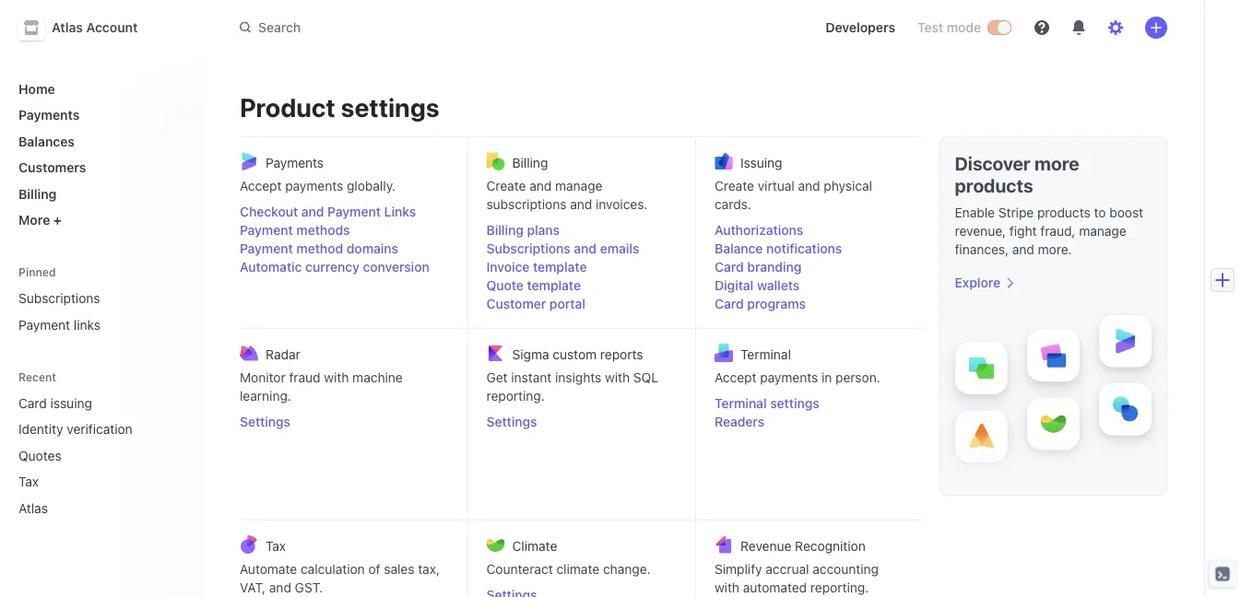 Task type: vqa. For each thing, say whether or not it's contained in the screenshot.
the rightmost "test"
no



Task type: describe. For each thing, give the bounding box(es) containing it.
subscriptions inside the billing plans subscriptions and emails invoice template quote template customer portal
[[487, 241, 571, 256]]

accept payments in person.
[[715, 370, 881, 386]]

authorizations
[[715, 223, 804, 238]]

1 vertical spatial products
[[1038, 205, 1091, 220]]

subscriptions inside "pinned" element
[[18, 291, 100, 306]]

automatic
[[240, 260, 302, 275]]

more +
[[18, 213, 62, 228]]

methods
[[296, 223, 350, 238]]

automate
[[240, 562, 297, 577]]

climate
[[557, 562, 600, 577]]

+
[[53, 213, 62, 228]]

pinned navigation links element
[[11, 265, 188, 340]]

more
[[1035, 152, 1080, 174]]

and inside the billing plans subscriptions and emails invoice template quote template customer portal
[[574, 241, 597, 256]]

cards.
[[715, 197, 752, 212]]

quote template link
[[487, 277, 677, 295]]

1 vertical spatial tax
[[266, 539, 286, 554]]

create and manage subscriptions and invoices.
[[487, 178, 648, 212]]

with for get instant insights with sql reporting.
[[605, 370, 630, 386]]

payment down the checkout
[[240, 223, 293, 238]]

discover more products enable stripe products to boost revenue, fight fraud, manage finances, and more.
[[955, 152, 1144, 257]]

accrual
[[766, 562, 809, 577]]

virtual
[[758, 178, 795, 194]]

balance notifications link
[[715, 240, 906, 258]]

payments link
[[11, 100, 188, 130]]

globally.
[[347, 178, 396, 194]]

atlas account button
[[18, 15, 156, 41]]

settings for product settings
[[341, 92, 440, 122]]

recent element
[[0, 388, 203, 523]]

counteract
[[487, 562, 553, 577]]

accept for terminal
[[715, 370, 757, 386]]

more
[[18, 213, 50, 228]]

instant
[[511, 370, 552, 386]]

account
[[86, 20, 138, 35]]

discover more products section
[[940, 137, 1168, 496]]

branding
[[747, 260, 802, 275]]

automate calculation of sales tax, vat, and gst.
[[240, 562, 440, 596]]

links
[[384, 204, 416, 220]]

identity
[[18, 422, 63, 437]]

home link
[[11, 74, 188, 104]]

enable
[[955, 205, 995, 220]]

with for simplify accrual accounting with automated reporting.
[[715, 581, 740, 596]]

help image
[[1035, 20, 1050, 35]]

payment links
[[18, 317, 100, 333]]

calculation
[[301, 562, 365, 577]]

fraud,
[[1041, 224, 1076, 239]]

pinned element
[[11, 284, 188, 340]]

notifications
[[767, 241, 842, 256]]

0 vertical spatial billing
[[512, 155, 548, 170]]

reporting. for accrual
[[811, 581, 869, 596]]

payment methods link
[[240, 221, 449, 240]]

more.
[[1038, 242, 1072, 257]]

terminal settings link
[[715, 395, 906, 413]]

0 horizontal spatial products
[[955, 174, 1034, 196]]

wallets
[[757, 278, 800, 293]]

change.
[[603, 562, 651, 577]]

card branding link
[[715, 258, 906, 277]]

sales
[[384, 562, 415, 577]]

settings image
[[1109, 20, 1124, 35]]

create virtual and physical cards.
[[715, 178, 873, 212]]

test
[[918, 20, 944, 35]]

balance
[[715, 241, 763, 256]]

atlas for atlas
[[18, 501, 48, 516]]

payment links link
[[11, 310, 188, 340]]

revenue,
[[955, 224, 1006, 239]]

plans
[[527, 223, 560, 238]]

in
[[822, 370, 832, 386]]

payments for terminal
[[760, 370, 818, 386]]

manage inside discover more products enable stripe products to boost revenue, fight fraud, manage finances, and more.
[[1079, 224, 1127, 239]]

identity verification link
[[11, 415, 162, 445]]

of
[[368, 562, 381, 577]]

insights
[[555, 370, 602, 386]]

settings link for with
[[240, 413, 449, 432]]

terminal settings readers
[[715, 396, 820, 430]]

1 vertical spatial payments
[[266, 155, 324, 170]]

billing link
[[11, 179, 188, 209]]

card issuing link
[[11, 388, 162, 418]]

gst.
[[295, 581, 323, 596]]

payment method domains link
[[240, 240, 449, 258]]

settings link for insights
[[487, 413, 677, 432]]

currency
[[305, 260, 360, 275]]

monitor fraud with machine learning.
[[240, 370, 403, 404]]

tax,
[[418, 562, 440, 577]]

programs
[[747, 297, 806, 312]]

readers link
[[715, 413, 906, 432]]

and up subscriptions
[[530, 178, 552, 194]]

identity verification
[[18, 422, 133, 437]]

portal
[[550, 297, 586, 312]]

product settings
[[240, 92, 440, 122]]

digital wallets link
[[715, 277, 906, 295]]

finances,
[[955, 242, 1009, 257]]

balances
[[18, 134, 75, 149]]

product
[[240, 92, 336, 122]]

quotes
[[18, 448, 61, 464]]

accounting
[[813, 562, 879, 577]]

checkout
[[240, 204, 298, 220]]



Task type: locate. For each thing, give the bounding box(es) containing it.
card down digital
[[715, 297, 744, 312]]

0 horizontal spatial accept
[[240, 178, 282, 194]]

1 vertical spatial manage
[[1079, 224, 1127, 239]]

atlas inside button
[[52, 20, 83, 35]]

simplify
[[715, 562, 762, 577]]

settings for monitor fraud with machine learning.
[[240, 415, 291, 430]]

tax up automate
[[266, 539, 286, 554]]

payments
[[285, 178, 343, 194], [760, 370, 818, 386]]

accept
[[240, 178, 282, 194], [715, 370, 757, 386]]

0 horizontal spatial payments
[[285, 178, 343, 194]]

1 vertical spatial atlas
[[18, 501, 48, 516]]

create for issuing
[[715, 178, 755, 194]]

automated
[[743, 581, 807, 596]]

0 vertical spatial accept
[[240, 178, 282, 194]]

settings for get instant insights with sql reporting.
[[487, 415, 537, 430]]

quotes link
[[11, 441, 162, 471]]

sigma
[[512, 347, 549, 362]]

payments up balances at the top
[[18, 107, 80, 123]]

home
[[18, 81, 55, 96]]

0 vertical spatial subscriptions
[[487, 241, 571, 256]]

1 settings from the left
[[240, 415, 291, 430]]

vat,
[[240, 581, 266, 596]]

recent
[[18, 371, 56, 384]]

products
[[955, 174, 1034, 196], [1038, 205, 1091, 220]]

tax down quotes
[[18, 475, 39, 490]]

reporting. inside simplify accrual accounting with automated reporting.
[[811, 581, 869, 596]]

subscriptions
[[487, 241, 571, 256], [18, 291, 100, 306]]

settings up readers link
[[770, 396, 820, 411]]

manage inside create and manage subscriptions and invoices.
[[555, 178, 603, 194]]

0 horizontal spatial reporting.
[[487, 389, 545, 404]]

get instant insights with sql reporting.
[[487, 370, 659, 404]]

authorizations balance notifications card branding digital wallets card programs
[[715, 223, 842, 312]]

0 vertical spatial atlas
[[52, 20, 83, 35]]

developers link
[[818, 13, 903, 42]]

accept payments globally.
[[240, 178, 396, 194]]

card up digital
[[715, 260, 744, 275]]

1 horizontal spatial subscriptions
[[487, 241, 571, 256]]

create inside create and manage subscriptions and invoices.
[[487, 178, 526, 194]]

fraud
[[289, 370, 321, 386]]

0 vertical spatial payments
[[18, 107, 80, 123]]

accept up the checkout
[[240, 178, 282, 194]]

Search search field
[[229, 11, 749, 45]]

0 horizontal spatial settings link
[[240, 413, 449, 432]]

checkout and payment links payment methods payment method domains automatic currency conversion
[[240, 204, 430, 275]]

billing inside the core navigation links element
[[18, 186, 57, 202]]

card inside 'card issuing' link
[[18, 396, 47, 411]]

with down simplify
[[715, 581, 740, 596]]

recognition
[[795, 539, 866, 554]]

terminal up readers
[[715, 396, 767, 411]]

and down the fight
[[1013, 242, 1035, 257]]

1 vertical spatial template
[[527, 278, 581, 293]]

0 horizontal spatial payments
[[18, 107, 80, 123]]

machine
[[353, 370, 403, 386]]

card down recent
[[18, 396, 47, 411]]

terminal up the accept payments in person.
[[741, 347, 791, 362]]

0 vertical spatial settings
[[341, 92, 440, 122]]

1 horizontal spatial tax
[[266, 539, 286, 554]]

template up portal
[[527, 278, 581, 293]]

atlas
[[52, 20, 83, 35], [18, 501, 48, 516]]

core navigation links element
[[11, 74, 188, 235]]

billing inside the billing plans subscriptions and emails invoice template quote template customer portal
[[487, 223, 524, 238]]

sql
[[634, 370, 659, 386]]

physical
[[824, 178, 873, 194]]

tax
[[18, 475, 39, 490], [266, 539, 286, 554]]

1 horizontal spatial manage
[[1079, 224, 1127, 239]]

manage down to
[[1079, 224, 1127, 239]]

settings inside terminal settings readers
[[770, 396, 820, 411]]

mode
[[947, 20, 981, 35]]

and up the billing plans link
[[570, 197, 592, 212]]

get
[[487, 370, 508, 386]]

1 horizontal spatial payments
[[760, 370, 818, 386]]

person.
[[836, 370, 881, 386]]

1 horizontal spatial create
[[715, 178, 755, 194]]

terminal for terminal settings readers
[[715, 396, 767, 411]]

settings link down monitor fraud with machine learning.
[[240, 413, 449, 432]]

and inside create virtual and physical cards.
[[798, 178, 821, 194]]

digital
[[715, 278, 754, 293]]

1 horizontal spatial settings
[[487, 415, 537, 430]]

1 vertical spatial terminal
[[715, 396, 767, 411]]

2 horizontal spatial with
[[715, 581, 740, 596]]

with
[[324, 370, 349, 386], [605, 370, 630, 386], [715, 581, 740, 596]]

fight
[[1010, 224, 1037, 239]]

payment up payment methods link
[[328, 204, 381, 220]]

reporting. down instant at the bottom
[[487, 389, 545, 404]]

payment inside "pinned" element
[[18, 317, 70, 333]]

payment
[[328, 204, 381, 220], [240, 223, 293, 238], [240, 241, 293, 256], [18, 317, 70, 333]]

method
[[296, 241, 343, 256]]

2 vertical spatial billing
[[487, 223, 524, 238]]

0 vertical spatial tax
[[18, 475, 39, 490]]

issuing
[[741, 155, 783, 170]]

payments
[[18, 107, 80, 123], [266, 155, 324, 170]]

card issuing
[[18, 396, 92, 411]]

atlas down quotes
[[18, 501, 48, 516]]

create
[[487, 178, 526, 194], [715, 178, 755, 194]]

and down automate
[[269, 581, 291, 596]]

template
[[533, 260, 587, 275], [527, 278, 581, 293]]

0 horizontal spatial settings
[[240, 415, 291, 430]]

Search text field
[[229, 11, 749, 45]]

settings
[[341, 92, 440, 122], [770, 396, 820, 411]]

atlas link
[[11, 494, 162, 523]]

settings link down the get instant insights with sql reporting.
[[487, 413, 677, 432]]

2 create from the left
[[715, 178, 755, 194]]

billing up subscriptions
[[512, 155, 548, 170]]

and
[[530, 178, 552, 194], [798, 178, 821, 194], [570, 197, 592, 212], [302, 204, 324, 220], [574, 241, 597, 256], [1013, 242, 1035, 257], [269, 581, 291, 596]]

2 settings from the left
[[487, 415, 537, 430]]

1 vertical spatial accept
[[715, 370, 757, 386]]

reporting. for instant
[[487, 389, 545, 404]]

1 horizontal spatial products
[[1038, 205, 1091, 220]]

settings down get
[[487, 415, 537, 430]]

settings
[[240, 415, 291, 430], [487, 415, 537, 430]]

invoices.
[[596, 197, 648, 212]]

terminal inside terminal settings readers
[[715, 396, 767, 411]]

billing
[[512, 155, 548, 170], [18, 186, 57, 202], [487, 223, 524, 238]]

payment up automatic
[[240, 241, 293, 256]]

balances link
[[11, 126, 188, 156]]

sigma custom reports
[[512, 347, 643, 362]]

learning.
[[240, 389, 291, 404]]

radar
[[266, 347, 301, 362]]

create up subscriptions
[[487, 178, 526, 194]]

tax link
[[11, 467, 162, 497]]

with right fraud
[[324, 370, 349, 386]]

0 vertical spatial card
[[715, 260, 744, 275]]

pinned
[[18, 266, 56, 279]]

0 horizontal spatial manage
[[555, 178, 603, 194]]

reporting. down accounting
[[811, 581, 869, 596]]

1 horizontal spatial with
[[605, 370, 630, 386]]

0 horizontal spatial atlas
[[18, 501, 48, 516]]

manage up the billing plans link
[[555, 178, 603, 194]]

0 vertical spatial template
[[533, 260, 587, 275]]

customers
[[18, 160, 86, 175]]

explore
[[955, 275, 1001, 291]]

billing down subscriptions
[[487, 223, 524, 238]]

and inside checkout and payment links payment methods payment method domains automatic currency conversion
[[302, 204, 324, 220]]

products down 'discover'
[[955, 174, 1034, 196]]

atlas left account
[[52, 20, 83, 35]]

billing up more +
[[18, 186, 57, 202]]

create for billing
[[487, 178, 526, 194]]

with inside monitor fraud with machine learning.
[[324, 370, 349, 386]]

payments up accept payments globally.
[[266, 155, 324, 170]]

with inside the get instant insights with sql reporting.
[[605, 370, 630, 386]]

climate
[[512, 539, 557, 554]]

to
[[1095, 205, 1106, 220]]

links
[[74, 317, 100, 333]]

counteract climate change.
[[487, 562, 651, 577]]

create inside create virtual and physical cards.
[[715, 178, 755, 194]]

accept for payments
[[240, 178, 282, 194]]

settings link
[[240, 413, 449, 432], [487, 413, 677, 432]]

explore button
[[955, 274, 1016, 292]]

create up cards.
[[715, 178, 755, 194]]

with down reports
[[605, 370, 630, 386]]

tax inside 'recent' element
[[18, 475, 39, 490]]

2 settings link from the left
[[487, 413, 677, 432]]

customer portal link
[[487, 295, 677, 314]]

template down subscriptions and emails link
[[533, 260, 587, 275]]

quote
[[487, 278, 524, 293]]

and inside discover more products enable stripe products to boost revenue, fight fraud, manage finances, and more.
[[1013, 242, 1035, 257]]

payments up terminal settings link
[[760, 370, 818, 386]]

subscriptions and emails link
[[487, 240, 677, 258]]

0 vertical spatial terminal
[[741, 347, 791, 362]]

1 horizontal spatial accept
[[715, 370, 757, 386]]

1 vertical spatial payments
[[760, 370, 818, 386]]

1 horizontal spatial payments
[[266, 155, 324, 170]]

1 vertical spatial billing
[[18, 186, 57, 202]]

1 vertical spatial card
[[715, 297, 744, 312]]

payments inside payments link
[[18, 107, 80, 123]]

with inside simplify accrual accounting with automated reporting.
[[715, 581, 740, 596]]

atlas inside 'recent' element
[[18, 501, 48, 516]]

0 horizontal spatial with
[[324, 370, 349, 386]]

payments for payments
[[285, 178, 343, 194]]

1 horizontal spatial reporting.
[[811, 581, 869, 596]]

stripe
[[999, 205, 1034, 220]]

boost
[[1110, 205, 1144, 220]]

1 vertical spatial settings
[[770, 396, 820, 411]]

0 vertical spatial payments
[[285, 178, 343, 194]]

simplify accrual accounting with automated reporting.
[[715, 562, 879, 596]]

card programs link
[[715, 295, 906, 314]]

and down the billing plans link
[[574, 241, 597, 256]]

custom
[[553, 347, 597, 362]]

1 horizontal spatial atlas
[[52, 20, 83, 35]]

recent navigation links element
[[0, 369, 203, 523]]

and inside automate calculation of sales tax, vat, and gst.
[[269, 581, 291, 596]]

1 settings link from the left
[[240, 413, 449, 432]]

2 vertical spatial card
[[18, 396, 47, 411]]

0 vertical spatial manage
[[555, 178, 603, 194]]

0 horizontal spatial tax
[[18, 475, 39, 490]]

products up fraud,
[[1038, 205, 1091, 220]]

terminal for terminal
[[741, 347, 791, 362]]

invoice template link
[[487, 258, 677, 277]]

search
[[258, 20, 301, 35]]

atlas for atlas account
[[52, 20, 83, 35]]

1 horizontal spatial settings link
[[487, 413, 677, 432]]

1 vertical spatial reporting.
[[811, 581, 869, 596]]

payment left links at the bottom of the page
[[18, 317, 70, 333]]

0 vertical spatial products
[[955, 174, 1034, 196]]

0 horizontal spatial settings
[[341, 92, 440, 122]]

0 vertical spatial reporting.
[[487, 389, 545, 404]]

customer
[[487, 297, 546, 312]]

1 create from the left
[[487, 178, 526, 194]]

verification
[[67, 422, 133, 437]]

accept up readers
[[715, 370, 757, 386]]

0 horizontal spatial subscriptions
[[18, 291, 100, 306]]

readers
[[715, 415, 765, 430]]

settings down "learning."
[[240, 415, 291, 430]]

1 vertical spatial subscriptions
[[18, 291, 100, 306]]

authorizations link
[[715, 221, 906, 240]]

0 horizontal spatial create
[[487, 178, 526, 194]]

billing plans subscriptions and emails invoice template quote template customer portal
[[487, 223, 640, 312]]

payments up checkout and payment links link
[[285, 178, 343, 194]]

settings up globally.
[[341, 92, 440, 122]]

reporting. inside the get instant insights with sql reporting.
[[487, 389, 545, 404]]

subscriptions up payment links
[[18, 291, 100, 306]]

and right virtual at right
[[798, 178, 821, 194]]

discover
[[955, 152, 1031, 174]]

settings for terminal settings readers
[[770, 396, 820, 411]]

1 horizontal spatial settings
[[770, 396, 820, 411]]

and up the methods
[[302, 204, 324, 220]]

emails
[[600, 241, 640, 256]]

subscriptions down the plans on the left top
[[487, 241, 571, 256]]



